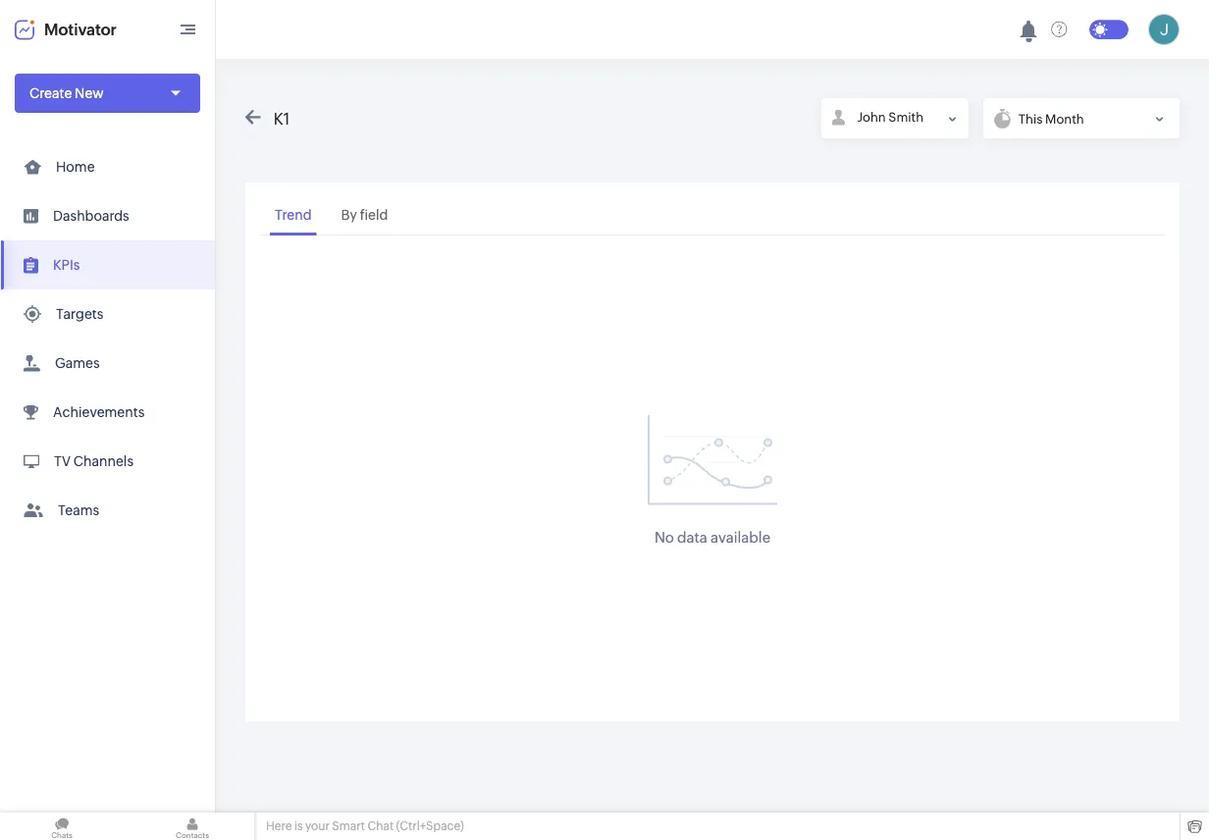 Task type: vqa. For each thing, say whether or not it's contained in the screenshot.
zia in the dropdown button
no



Task type: describe. For each thing, give the bounding box(es) containing it.
kpis
[[53, 257, 80, 273]]

by field
[[341, 207, 388, 223]]

trend tab
[[270, 197, 317, 236]]

no data available
[[655, 529, 771, 546]]

games
[[55, 355, 100, 371]]

this month
[[1019, 111, 1085, 126]]

create
[[29, 85, 72, 101]]

tab list containing trend
[[260, 197, 1165, 236]]

smith
[[889, 110, 924, 125]]

here
[[266, 820, 292, 833]]

by field tab
[[336, 197, 393, 236]]

achievements
[[53, 405, 145, 420]]

home
[[56, 159, 95, 175]]

data
[[677, 529, 708, 546]]

This Month field
[[984, 98, 1180, 138]]

teams
[[58, 503, 99, 518]]

channels
[[73, 454, 134, 469]]

your
[[305, 820, 330, 833]]

is
[[294, 820, 303, 833]]

this
[[1019, 111, 1043, 126]]



Task type: locate. For each thing, give the bounding box(es) containing it.
dashboards
[[53, 208, 129, 224]]

by
[[341, 207, 357, 223]]

contacts image
[[131, 813, 254, 840]]

here is your smart chat (ctrl+space)
[[266, 820, 464, 833]]

(ctrl+space)
[[396, 820, 464, 833]]

create new
[[29, 85, 104, 101]]

month
[[1046, 111, 1085, 126]]

tv
[[54, 454, 71, 469]]

help image
[[1052, 21, 1068, 38]]

list containing home
[[0, 142, 215, 535]]

list
[[0, 142, 215, 535]]

k1
[[274, 109, 290, 127]]

smart
[[332, 820, 365, 833]]

tab list
[[260, 197, 1165, 236]]

targets
[[56, 306, 103, 322]]

no
[[655, 529, 674, 546]]

chats image
[[0, 813, 124, 840]]

tv channels
[[54, 454, 134, 469]]

user image
[[1149, 14, 1180, 45]]

motivator
[[44, 20, 117, 39]]

john smith
[[858, 110, 924, 125]]

available
[[711, 529, 771, 546]]

chat
[[368, 820, 394, 833]]

john
[[858, 110, 886, 125]]

trend
[[275, 207, 312, 223]]

new
[[75, 85, 104, 101]]

field
[[360, 207, 388, 223]]



